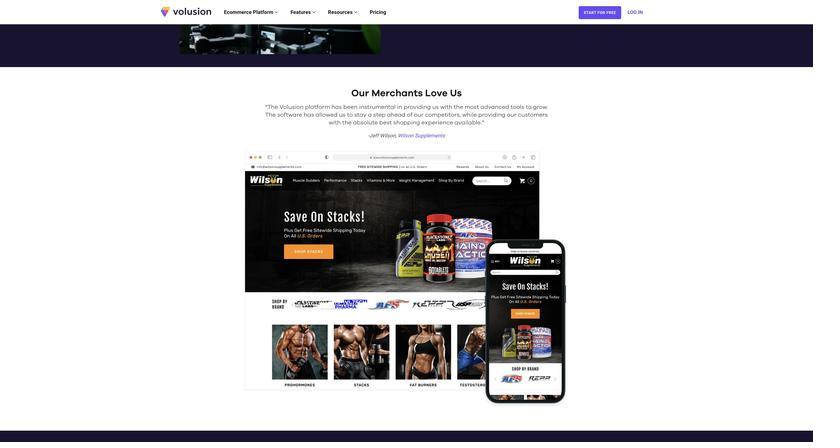 Task type: locate. For each thing, give the bounding box(es) containing it.
angle down image for features
[[312, 9, 316, 14]]

grow.
[[533, 104, 548, 110]]

to down the been
[[347, 112, 353, 118]]

the
[[454, 104, 463, 110], [342, 120, 352, 126]]

angle down image inside resources link
[[354, 9, 357, 14]]

0 vertical spatial with
[[440, 104, 453, 110]]

with up competitors,
[[440, 104, 453, 110]]

0 vertical spatial providing
[[404, 104, 431, 110]]

0 vertical spatial to
[[526, 104, 532, 110]]

1 horizontal spatial providing
[[478, 112, 506, 118]]

0 horizontal spatial providing
[[404, 104, 431, 110]]

1 horizontal spatial has
[[332, 104, 342, 110]]

our right of
[[414, 112, 424, 118]]

a
[[368, 112, 372, 118]]

tools
[[511, 104, 525, 110]]

0 vertical spatial has
[[332, 104, 342, 110]]

us down the been
[[339, 112, 346, 118]]

love
[[425, 89, 448, 98]]

angle down image right platform
[[275, 9, 278, 14]]

log in
[[628, 9, 643, 15]]

the left the most
[[454, 104, 463, 110]]

instrumental
[[359, 104, 396, 110]]

angle down image inside ecommerce platform link
[[275, 9, 278, 14]]

software
[[277, 112, 302, 118]]

been
[[343, 104, 358, 110]]

to up customers
[[526, 104, 532, 110]]

competitors,
[[425, 112, 461, 118]]

angle down image left pricing
[[354, 9, 357, 14]]

the
[[267, 104, 278, 110], [265, 112, 276, 118]]

providing up of
[[404, 104, 431, 110]]

best
[[380, 120, 392, 126]]

2 horizontal spatial angle down image
[[354, 9, 357, 14]]

ecommerce
[[224, 9, 252, 15]]

most
[[465, 104, 479, 110]]

our
[[414, 112, 424, 118], [507, 112, 517, 118]]

wilson
[[398, 133, 414, 139]]

start for free
[[584, 10, 616, 15]]

2 angle down image from the left
[[312, 9, 316, 14]]

ecommerce platform
[[224, 9, 275, 15]]

0 horizontal spatial has
[[304, 112, 314, 118]]

providing down advanced at the right top of the page
[[478, 112, 506, 118]]

the down the been
[[342, 120, 352, 126]]

-jeff wilson, wilson supplements
[[368, 133, 445, 139]]

wilson supplements link
[[398, 133, 445, 139]]

0 horizontal spatial our
[[414, 112, 424, 118]]

advanced
[[481, 104, 509, 110]]

angle down image for ecommerce platform
[[275, 9, 278, 14]]

start
[[584, 10, 597, 15]]

angle down image inside features link
[[312, 9, 316, 14]]

while
[[462, 112, 477, 118]]

has
[[332, 104, 342, 110], [304, 112, 314, 118]]

ecommerce platform link
[[218, 2, 284, 22]]

the up software
[[267, 104, 278, 110]]

1 angle down image from the left
[[275, 9, 278, 14]]

in
[[397, 104, 402, 110]]

start for free link
[[579, 6, 621, 19]]

has up allowed
[[332, 104, 342, 110]]

0 vertical spatial us
[[432, 104, 439, 110]]

with down allowed
[[329, 120, 341, 126]]

0 horizontal spatial us
[[339, 112, 346, 118]]

allowed
[[316, 112, 338, 118]]

to
[[526, 104, 532, 110], [347, 112, 353, 118]]

the volusion platform has been instrumental in providing us with the most advanced tools to grow. the software has allowed us to stay a step ahead of our competitors, while providing our customers with the absolute best shopping experience available.
[[265, 104, 548, 126]]

with
[[440, 104, 453, 110], [329, 120, 341, 126]]

angle down image left resources
[[312, 9, 316, 14]]

providing
[[404, 104, 431, 110], [478, 112, 506, 118]]

log
[[628, 9, 637, 15]]

the left software
[[265, 112, 276, 118]]

1 horizontal spatial angle down image
[[312, 9, 316, 14]]

0 horizontal spatial with
[[329, 120, 341, 126]]

1 our from the left
[[414, 112, 424, 118]]

pricing
[[370, 9, 386, 15]]

ahead
[[387, 112, 406, 118]]

us
[[432, 104, 439, 110], [339, 112, 346, 118]]

us up competitors,
[[432, 104, 439, 110]]

2 our from the left
[[507, 112, 517, 118]]

business check image
[[179, 0, 381, 54]]

1 vertical spatial the
[[342, 120, 352, 126]]

has down platform
[[304, 112, 314, 118]]

our
[[351, 89, 369, 98]]

angle down image
[[275, 9, 278, 14], [312, 9, 316, 14], [354, 9, 357, 14]]

resources link
[[322, 2, 364, 22]]

platform
[[253, 9, 273, 15]]

0 vertical spatial the
[[267, 104, 278, 110]]

our down tools
[[507, 112, 517, 118]]

volusion
[[280, 104, 304, 110]]

1 horizontal spatial the
[[454, 104, 463, 110]]

0 horizontal spatial the
[[342, 120, 352, 126]]

1 horizontal spatial our
[[507, 112, 517, 118]]

of
[[407, 112, 413, 118]]

customers
[[518, 112, 548, 118]]

1 vertical spatial with
[[329, 120, 341, 126]]

1 vertical spatial to
[[347, 112, 353, 118]]

3 angle down image from the left
[[354, 9, 357, 14]]

0 horizontal spatial angle down image
[[275, 9, 278, 14]]



Task type: vqa. For each thing, say whether or not it's contained in the screenshot.
Send
no



Task type: describe. For each thing, give the bounding box(es) containing it.
wilson supplements image
[[245, 152, 568, 409]]

1 vertical spatial the
[[265, 112, 276, 118]]

0 horizontal spatial to
[[347, 112, 353, 118]]

free
[[607, 10, 616, 15]]

1 horizontal spatial to
[[526, 104, 532, 110]]

0 vertical spatial the
[[454, 104, 463, 110]]

experience
[[422, 120, 453, 126]]

our merchants love us
[[351, 89, 462, 98]]

features
[[291, 9, 312, 15]]

jeff
[[370, 133, 379, 139]]

for
[[598, 10, 606, 15]]

1 vertical spatial us
[[339, 112, 346, 118]]

step
[[373, 112, 386, 118]]

absolute
[[353, 120, 378, 126]]

features link
[[284, 2, 322, 22]]

wilson,
[[380, 133, 397, 139]]

1 horizontal spatial with
[[440, 104, 453, 110]]

resources
[[328, 9, 354, 15]]

1 vertical spatial providing
[[478, 112, 506, 118]]

pricing link
[[364, 2, 393, 22]]

available.
[[455, 120, 482, 126]]

platform
[[305, 104, 330, 110]]

supplements
[[415, 133, 445, 139]]

-
[[368, 133, 370, 139]]

merchants
[[372, 89, 423, 98]]

volusion logo image
[[160, 6, 212, 17]]

stay
[[354, 112, 367, 118]]

us
[[450, 89, 462, 98]]

1 horizontal spatial us
[[432, 104, 439, 110]]

1 vertical spatial has
[[304, 112, 314, 118]]

log in link
[[628, 2, 643, 22]]

angle down image for resources
[[354, 9, 357, 14]]

in
[[638, 9, 643, 15]]

shopping
[[393, 120, 420, 126]]



